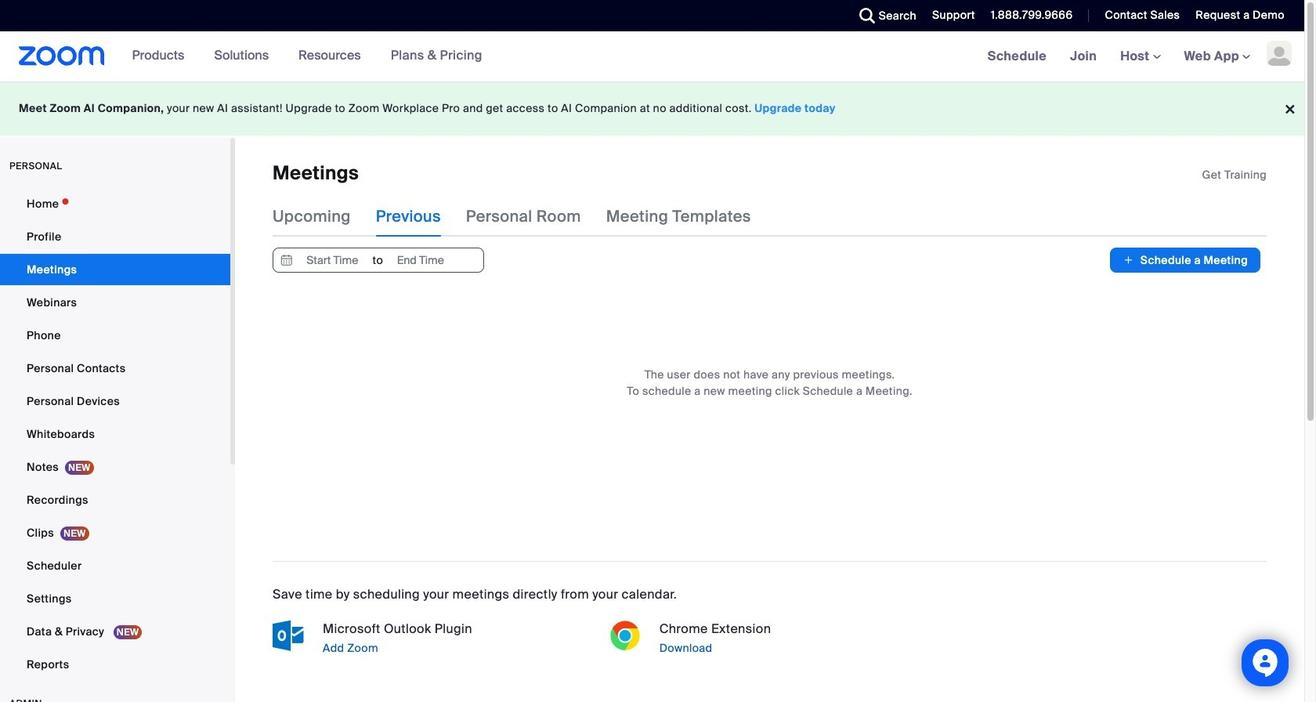 Task type: describe. For each thing, give the bounding box(es) containing it.
meetings navigation
[[976, 31, 1305, 82]]

profile picture image
[[1267, 41, 1292, 66]]

personal menu menu
[[0, 188, 230, 682]]

Date Range Picker End field
[[384, 249, 457, 272]]



Task type: vqa. For each thing, say whether or not it's contained in the screenshot.
the bottom Format
no



Task type: locate. For each thing, give the bounding box(es) containing it.
footer
[[0, 82, 1305, 136]]

banner
[[0, 31, 1305, 82]]

application
[[1203, 167, 1267, 183]]

add image
[[1123, 253, 1135, 268]]

tabs of meeting tab list
[[273, 196, 777, 237]]

product information navigation
[[105, 31, 494, 82]]

Date Range Picker Start field
[[296, 249, 369, 272]]

zoom logo image
[[19, 46, 105, 66]]

date image
[[277, 249, 296, 272]]



